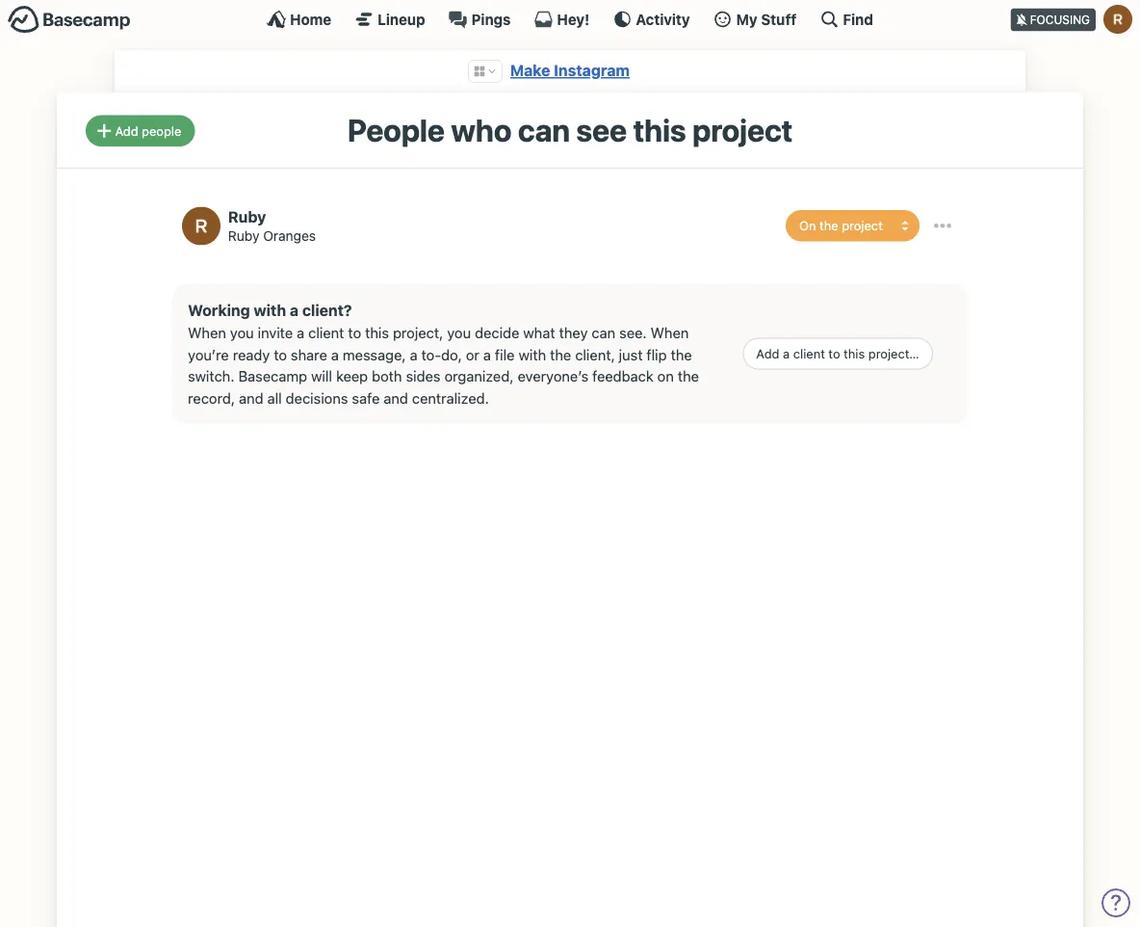 Task type: describe. For each thing, give the bounding box(es) containing it.
1 ruby from the top
[[228, 208, 266, 226]]

add for add a client to this project…
[[757, 346, 780, 361]]

home
[[290, 11, 332, 27]]

flip
[[647, 346, 667, 363]]

1 you from the left
[[230, 324, 254, 341]]

focusing
[[1031, 13, 1091, 27]]

basecamp
[[239, 368, 307, 384]]

this for add a client to this project…
[[844, 346, 866, 361]]

make instagram
[[511, 61, 630, 80]]

working
[[188, 301, 250, 319]]

focusing button
[[1012, 0, 1141, 38]]

1 and from the left
[[239, 389, 264, 406]]

just
[[619, 346, 643, 363]]

switch.
[[188, 368, 235, 384]]

on
[[658, 368, 674, 384]]

see.
[[620, 324, 647, 341]]

everyone's
[[518, 368, 589, 384]]

keep
[[336, 368, 368, 384]]

pings
[[472, 11, 511, 27]]

people
[[142, 123, 182, 138]]

sides
[[406, 368, 441, 384]]

people
[[348, 111, 445, 148]]

add people
[[115, 123, 182, 138]]

home link
[[267, 10, 332, 29]]

will
[[311, 368, 332, 384]]

lineup link
[[355, 10, 426, 29]]

message,
[[343, 346, 406, 363]]

ruby image
[[182, 207, 220, 245]]

what
[[524, 324, 556, 341]]

to-
[[422, 346, 442, 363]]

decisions
[[286, 389, 348, 406]]

all
[[267, 389, 282, 406]]

add a client to this project… link
[[743, 338, 934, 369]]

client?
[[302, 301, 352, 319]]

add for add people
[[115, 123, 138, 138]]

invite
[[258, 324, 293, 341]]

record,
[[188, 389, 235, 406]]

a inside add a client to this project… 'link'
[[784, 346, 790, 361]]

project
[[693, 111, 793, 148]]

find
[[844, 11, 874, 27]]

2 when from the left
[[651, 324, 689, 341]]

working with a client? when you invite a client to this project, you decide what they can see. when you're ready to share a message, a to-do, or a file with the client, just flip the switch.               basecamp will keep both sides organized, everyone's feedback on the record, and all decisions safe and centralized.
[[188, 301, 700, 406]]

2 and from the left
[[384, 389, 408, 406]]

0 horizontal spatial to
[[274, 346, 287, 363]]

main element
[[0, 0, 1141, 38]]

the right the 'on'
[[678, 368, 700, 384]]

add people link
[[86, 115, 195, 146]]

switch accounts image
[[8, 5, 131, 35]]

activity
[[636, 11, 691, 27]]

this inside the working with a client? when you invite a client to this project, you decide what they can see. when you're ready to share a message, a to-do, or a file with the client, just flip the switch.               basecamp will keep both sides organized, everyone's feedback on the record, and all decisions safe and centralized.
[[365, 324, 389, 341]]

instagram
[[554, 61, 630, 80]]

my
[[737, 11, 758, 27]]



Task type: locate. For each thing, give the bounding box(es) containing it.
0 vertical spatial client
[[309, 324, 344, 341]]

0 vertical spatial this
[[634, 111, 687, 148]]

1 vertical spatial ruby
[[228, 228, 260, 243]]

0 horizontal spatial can
[[518, 111, 570, 148]]

0 horizontal spatial when
[[188, 324, 226, 341]]

client inside 'link'
[[794, 346, 826, 361]]

the up everyone's
[[550, 346, 572, 363]]

and left all
[[239, 389, 264, 406]]

0 horizontal spatial this
[[365, 324, 389, 341]]

1 vertical spatial this
[[365, 324, 389, 341]]

can inside the working with a client? when you invite a client to this project, you decide what they can see. when you're ready to share a message, a to-do, or a file with the client, just flip the switch.               basecamp will keep both sides organized, everyone's feedback on the record, and all decisions safe and centralized.
[[592, 324, 616, 341]]

add
[[115, 123, 138, 138], [757, 346, 780, 361]]

this left project…
[[844, 346, 866, 361]]

1 horizontal spatial add
[[757, 346, 780, 361]]

a
[[290, 301, 299, 319], [297, 324, 305, 341], [331, 346, 339, 363], [410, 346, 418, 363], [484, 346, 491, 363], [784, 346, 790, 361]]

1 horizontal spatial can
[[592, 324, 616, 341]]

this
[[634, 111, 687, 148], [365, 324, 389, 341], [844, 346, 866, 361]]

ruby image
[[1104, 5, 1133, 34]]

2 horizontal spatial to
[[829, 346, 841, 361]]

2 ruby from the top
[[228, 228, 260, 243]]

1 horizontal spatial with
[[519, 346, 547, 363]]

make
[[511, 61, 551, 80]]

ruby right ruby icon at left top
[[228, 228, 260, 243]]

client down "client?"
[[309, 324, 344, 341]]

who
[[451, 111, 512, 148]]

client,
[[576, 346, 616, 363]]

the right flip at top
[[671, 346, 693, 363]]

you
[[230, 324, 254, 341], [447, 324, 471, 341]]

find button
[[820, 10, 874, 29]]

1 horizontal spatial client
[[794, 346, 826, 361]]

lineup
[[378, 11, 426, 27]]

when up flip at top
[[651, 324, 689, 341]]

1 vertical spatial with
[[519, 346, 547, 363]]

this inside 'link'
[[844, 346, 866, 361]]

0 horizontal spatial add
[[115, 123, 138, 138]]

centralized.
[[412, 389, 489, 406]]

ready
[[233, 346, 270, 363]]

file
[[495, 346, 515, 363]]

can up client,
[[592, 324, 616, 341]]

decide
[[475, 324, 520, 341]]

people who can see this project
[[348, 111, 793, 148]]

both
[[372, 368, 402, 384]]

safe
[[352, 389, 380, 406]]

to down the invite
[[274, 346, 287, 363]]

1 horizontal spatial and
[[384, 389, 408, 406]]

can left see at the top of page
[[518, 111, 570, 148]]

client
[[309, 324, 344, 341], [794, 346, 826, 361]]

pings button
[[449, 10, 511, 29]]

feedback
[[593, 368, 654, 384]]

when up you're
[[188, 324, 226, 341]]

1 when from the left
[[188, 324, 226, 341]]

ruby
[[228, 208, 266, 226], [228, 228, 260, 243]]

1 vertical spatial can
[[592, 324, 616, 341]]

0 vertical spatial ruby
[[228, 208, 266, 226]]

to left project…
[[829, 346, 841, 361]]

or
[[466, 346, 480, 363]]

they
[[559, 324, 588, 341]]

share
[[291, 346, 327, 363]]

you up do,
[[447, 324, 471, 341]]

0 horizontal spatial and
[[239, 389, 264, 406]]

0 vertical spatial add
[[115, 123, 138, 138]]

do,
[[442, 346, 462, 363]]

1 horizontal spatial when
[[651, 324, 689, 341]]

ruby up oranges
[[228, 208, 266, 226]]

make instagram link
[[511, 61, 630, 80]]

hey!
[[557, 11, 590, 27]]

with
[[254, 301, 286, 319], [519, 346, 547, 363]]

and
[[239, 389, 264, 406], [384, 389, 408, 406]]

0 vertical spatial with
[[254, 301, 286, 319]]

1 horizontal spatial this
[[634, 111, 687, 148]]

hey! button
[[534, 10, 590, 29]]

organized,
[[445, 368, 514, 384]]

see
[[577, 111, 627, 148]]

1 vertical spatial add
[[757, 346, 780, 361]]

you're
[[188, 346, 229, 363]]

2 vertical spatial this
[[844, 346, 866, 361]]

2 horizontal spatial this
[[844, 346, 866, 361]]

this right see at the top of page
[[634, 111, 687, 148]]

1 horizontal spatial you
[[447, 324, 471, 341]]

to inside 'link'
[[829, 346, 841, 361]]

add a client to this project…
[[757, 346, 920, 361]]

my stuff button
[[714, 10, 797, 29]]

oranges
[[263, 228, 316, 243]]

to
[[348, 324, 362, 341], [274, 346, 287, 363], [829, 346, 841, 361]]

this for people who can see this project
[[634, 111, 687, 148]]

1 vertical spatial client
[[794, 346, 826, 361]]

when
[[188, 324, 226, 341], [651, 324, 689, 341]]

0 horizontal spatial with
[[254, 301, 286, 319]]

project…
[[869, 346, 920, 361]]

0 vertical spatial can
[[518, 111, 570, 148]]

to up message,
[[348, 324, 362, 341]]

with down "what"
[[519, 346, 547, 363]]

the
[[550, 346, 572, 363], [671, 346, 693, 363], [678, 368, 700, 384]]

0 horizontal spatial you
[[230, 324, 254, 341]]

2 you from the left
[[447, 324, 471, 341]]

my stuff
[[737, 11, 797, 27]]

client inside the working with a client? when you invite a client to this project, you decide what they can see. when you're ready to share a message, a to-do, or a file with the client, just flip the switch.               basecamp will keep both sides organized, everyone's feedback on the record, and all decisions safe and centralized.
[[309, 324, 344, 341]]

client left project…
[[794, 346, 826, 361]]

you up ready
[[230, 324, 254, 341]]

this up message,
[[365, 324, 389, 341]]

ruby ruby oranges
[[228, 208, 316, 243]]

and down both
[[384, 389, 408, 406]]

can
[[518, 111, 570, 148], [592, 324, 616, 341]]

0 horizontal spatial client
[[309, 324, 344, 341]]

with up the invite
[[254, 301, 286, 319]]

project,
[[393, 324, 444, 341]]

1 horizontal spatial to
[[348, 324, 362, 341]]

stuff
[[762, 11, 797, 27]]

activity link
[[613, 10, 691, 29]]



Task type: vqa. For each thing, say whether or not it's contained in the screenshot.
search for… search field
no



